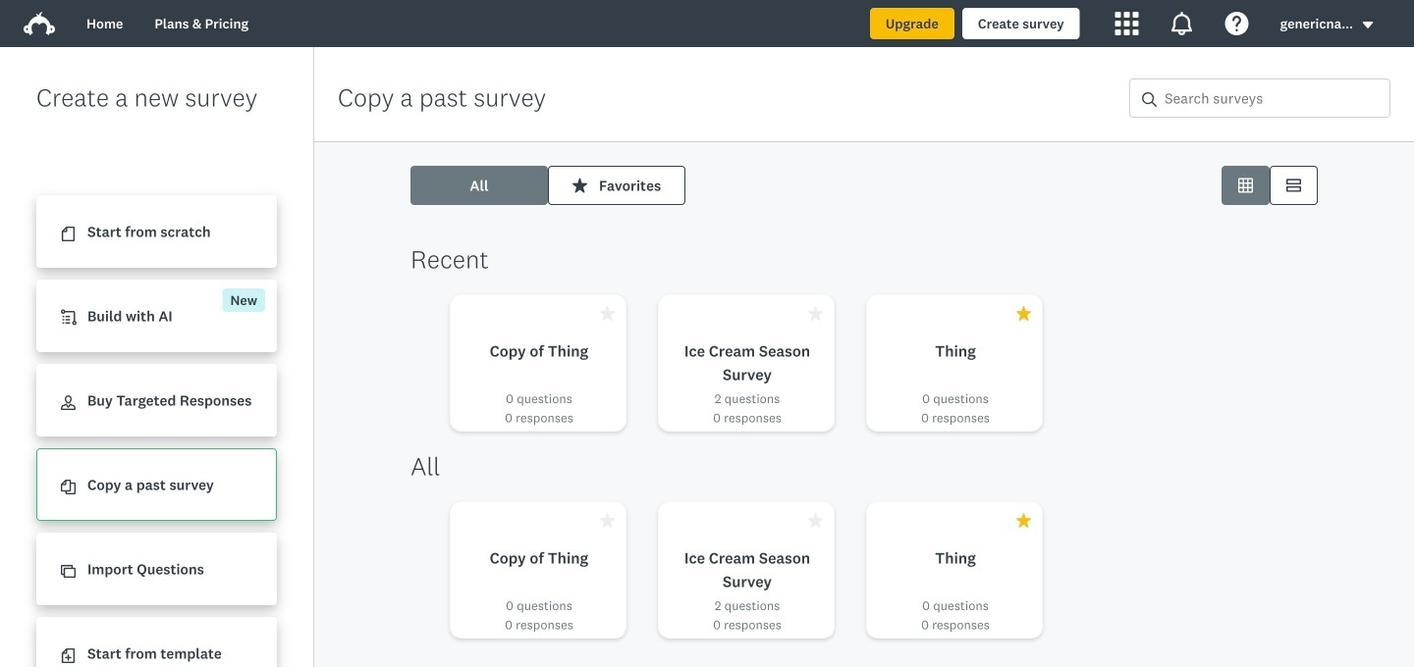 Task type: vqa. For each thing, say whether or not it's contained in the screenshot.
the bottommost StarFilled image
yes



Task type: describe. For each thing, give the bounding box(es) containing it.
user image
[[61, 396, 76, 411]]

1 starfilled image from the left
[[600, 306, 615, 321]]

document image
[[61, 227, 76, 242]]

1 brand logo image from the top
[[24, 8, 55, 39]]

notification center icon image
[[1170, 12, 1194, 35]]

documentclone image
[[61, 481, 76, 495]]

2 brand logo image from the top
[[24, 12, 55, 35]]

clone image
[[61, 565, 76, 580]]



Task type: locate. For each thing, give the bounding box(es) containing it.
brand logo image
[[24, 8, 55, 39], [24, 12, 55, 35]]

documentplus image
[[61, 649, 76, 664]]

starfilled image
[[600, 306, 615, 321], [808, 306, 823, 321], [1017, 306, 1031, 321]]

2 starfilled image from the left
[[808, 306, 823, 321]]

0 horizontal spatial starfilled image
[[600, 306, 615, 321]]

1 horizontal spatial starfilled image
[[808, 306, 823, 321]]

Search surveys field
[[1157, 80, 1390, 117]]

textboxmultiple image
[[1287, 178, 1301, 193]]

grid image
[[1239, 178, 1253, 193]]

dropdown arrow icon image
[[1361, 18, 1375, 32], [1363, 22, 1373, 28]]

3 starfilled image from the left
[[1017, 306, 1031, 321]]

products icon image
[[1115, 12, 1139, 35], [1115, 12, 1139, 35]]

starfilled image
[[573, 178, 587, 193], [600, 514, 615, 528], [808, 514, 823, 528], [1017, 514, 1031, 528]]

help icon image
[[1225, 12, 1249, 35]]

search image
[[1142, 92, 1157, 107]]

2 horizontal spatial starfilled image
[[1017, 306, 1031, 321]]



